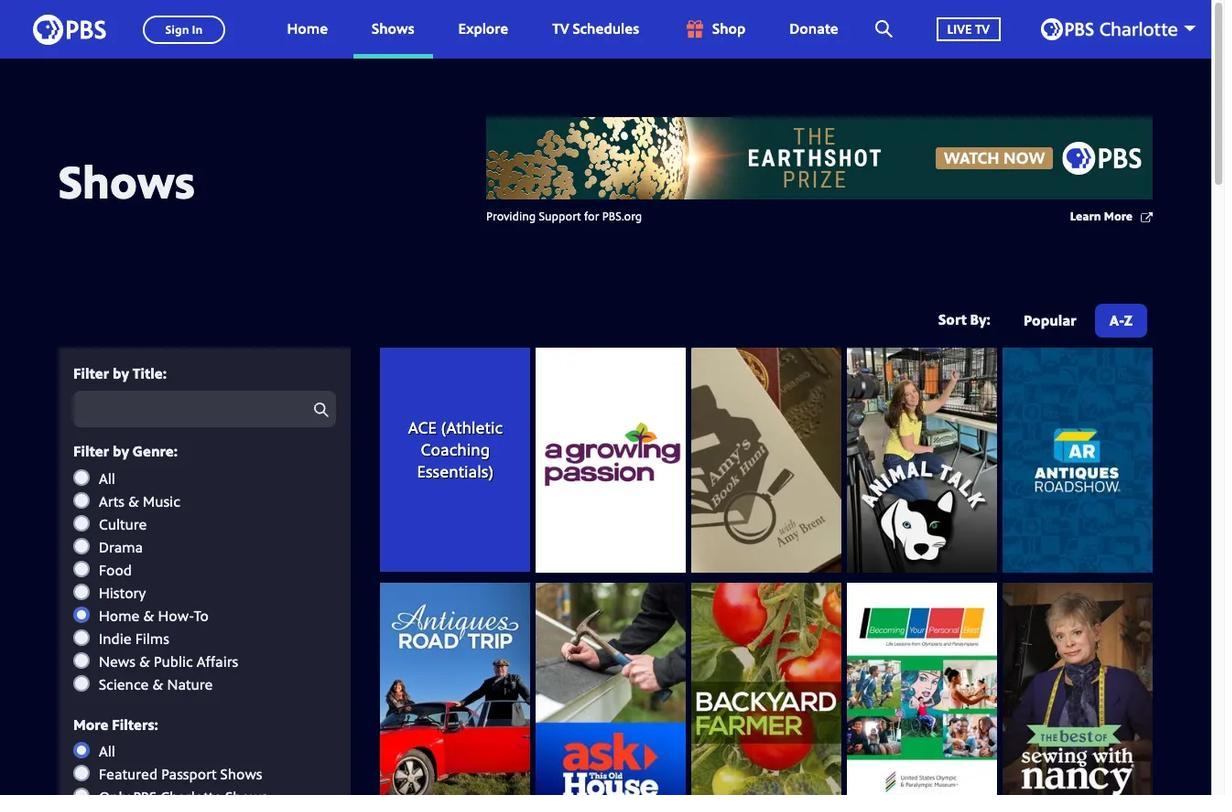 Task type: describe. For each thing, give the bounding box(es) containing it.
shows inside all featured passport shows
[[220, 765, 262, 785]]

0 horizontal spatial tv
[[552, 19, 569, 39]]

(athletic
[[441, 417, 503, 439]]

filter by genre: all arts & music culture drama food history home & how-to indie films news & public affairs science & nature
[[73, 442, 238, 695]]

live tv
[[947, 20, 990, 37]]

donate link
[[771, 0, 857, 59]]

& down films
[[139, 652, 150, 672]]

by:
[[970, 309, 991, 329]]

filter for filter by genre: all arts & music culture drama food history home & how-to indie films news & public affairs science & nature
[[73, 442, 109, 462]]

essentials)
[[417, 461, 494, 483]]

sort by:
[[939, 309, 991, 329]]

by for genre:
[[113, 442, 129, 462]]

coaching
[[421, 439, 490, 461]]

nature
[[167, 675, 213, 695]]

live tv link
[[918, 0, 1019, 59]]

all featured passport shows
[[99, 742, 262, 785]]

a-
[[1110, 310, 1124, 331]]

& right arts
[[128, 491, 139, 512]]

how-
[[158, 606, 194, 626]]

0 horizontal spatial shows
[[59, 150, 195, 212]]

1 vertical spatial more
[[73, 715, 108, 735]]

advertisement region
[[486, 117, 1153, 200]]

amy's book hunt image
[[692, 348, 842, 573]]

explore link
[[440, 0, 527, 59]]

drama
[[99, 537, 143, 557]]

z
[[1124, 310, 1133, 331]]

antiques roadshow image
[[1003, 348, 1153, 573]]

passport
[[161, 765, 217, 785]]

ace (athletic coaching essentials)
[[408, 417, 507, 483]]

for
[[584, 208, 599, 224]]

antiques road trip image
[[380, 583, 531, 796]]

learn
[[1070, 208, 1101, 224]]

popular
[[1024, 310, 1077, 331]]

ask this old house image
[[536, 583, 686, 796]]

shop
[[713, 19, 746, 39]]

live
[[947, 20, 972, 37]]

more filters:
[[73, 715, 158, 735]]

genre:
[[133, 442, 178, 462]]

home inside the filter by genre: all arts & music culture drama food history home & how-to indie films news & public affairs science & nature
[[99, 606, 140, 626]]

indie
[[99, 629, 132, 649]]

by for title:
[[113, 364, 129, 384]]

1 horizontal spatial home
[[287, 19, 328, 39]]

ace
[[408, 417, 437, 439]]

sort by: element
[[1005, 304, 1147, 343]]

pbs image
[[33, 9, 106, 50]]



Task type: vqa. For each thing, say whether or not it's contained in the screenshot.
by to the bottom
yes



Task type: locate. For each thing, give the bounding box(es) containing it.
Filter by Title: text field
[[73, 391, 336, 428]]

0 vertical spatial home
[[287, 19, 328, 39]]

2 by from the top
[[113, 442, 129, 462]]

a-z
[[1110, 310, 1133, 331]]

tv right live on the top of page
[[975, 20, 990, 37]]

filter inside the filter by genre: all arts & music culture drama food history home & how-to indie films news & public affairs science & nature
[[73, 442, 109, 462]]

1 by from the top
[[113, 364, 129, 384]]

0 vertical spatial filter
[[73, 364, 109, 384]]

history
[[99, 583, 146, 603]]

more filters: element
[[73, 742, 336, 796]]

all down more filters:
[[99, 742, 115, 762]]

all inside the filter by genre: all arts & music culture drama food history home & how-to indie films news & public affairs science & nature
[[99, 469, 115, 489]]

& up films
[[143, 606, 154, 626]]

food
[[99, 560, 132, 580]]

2 all from the top
[[99, 742, 115, 762]]

shows link
[[354, 0, 433, 59]]

donate
[[790, 19, 838, 39]]

providing support for pbs.org
[[486, 208, 642, 224]]

home link
[[269, 0, 346, 59]]

culture
[[99, 514, 147, 534]]

shows
[[372, 19, 414, 39], [59, 150, 195, 212], [220, 765, 262, 785]]

filter by title:
[[73, 364, 167, 384]]

0 vertical spatial shows
[[372, 19, 414, 39]]

all up arts
[[99, 469, 115, 489]]

filter up arts
[[73, 442, 109, 462]]

1 vertical spatial home
[[99, 606, 140, 626]]

0 vertical spatial by
[[113, 364, 129, 384]]

films
[[135, 629, 169, 649]]

by left 'title:'
[[113, 364, 129, 384]]

shop link
[[665, 0, 764, 59]]

filter left 'title:'
[[73, 364, 109, 384]]

2 horizontal spatial shows
[[372, 19, 414, 39]]

by
[[113, 364, 129, 384], [113, 442, 129, 462]]

title:
[[133, 364, 167, 384]]

filter for filter by title:
[[73, 364, 109, 384]]

arts
[[99, 491, 125, 512]]

news
[[99, 652, 135, 672]]

affairs
[[197, 652, 238, 672]]

& down public
[[152, 675, 163, 695]]

1 vertical spatial filter
[[73, 442, 109, 462]]

1 horizontal spatial shows
[[220, 765, 262, 785]]

public
[[154, 652, 193, 672]]

featured
[[99, 765, 158, 785]]

pbs.org
[[602, 208, 642, 224]]

becoming your personal best image
[[847, 583, 997, 796]]

&
[[128, 491, 139, 512], [143, 606, 154, 626], [139, 652, 150, 672], [152, 675, 163, 695]]

tv schedules link
[[534, 0, 658, 59]]

by left genre:
[[113, 442, 129, 462]]

0 vertical spatial all
[[99, 469, 115, 489]]

2 vertical spatial shows
[[220, 765, 262, 785]]

1 filter from the top
[[73, 364, 109, 384]]

music
[[143, 491, 180, 512]]

filters:
[[112, 715, 158, 735]]

providing
[[486, 208, 536, 224]]

home
[[287, 19, 328, 39], [99, 606, 140, 626]]

by inside the filter by genre: all arts & music culture drama food history home & how-to indie films news & public affairs science & nature
[[113, 442, 129, 462]]

science
[[99, 675, 149, 695]]

tv
[[552, 19, 569, 39], [975, 20, 990, 37]]

1 horizontal spatial more
[[1104, 208, 1133, 224]]

tv left schedules
[[552, 19, 569, 39]]

a growing passion image
[[536, 348, 686, 573]]

0 horizontal spatial more
[[73, 715, 108, 735]]

0 vertical spatial more
[[1104, 208, 1133, 224]]

tv schedules
[[552, 19, 639, 39]]

backyard farmer image
[[692, 583, 842, 796]]

all inside all featured passport shows
[[99, 742, 115, 762]]

learn more link
[[1070, 208, 1153, 226]]

more left filters:
[[73, 715, 108, 735]]

learn more
[[1070, 208, 1133, 224]]

home down the history
[[99, 606, 140, 626]]

support
[[539, 208, 581, 224]]

1 vertical spatial all
[[99, 742, 115, 762]]

1 all from the top
[[99, 469, 115, 489]]

home left the shows link
[[287, 19, 328, 39]]

pbs charlotte image
[[1041, 18, 1178, 40]]

filter by genre: element
[[73, 469, 336, 695]]

sort
[[939, 309, 967, 329]]

0 horizontal spatial home
[[99, 606, 140, 626]]

1 vertical spatial shows
[[59, 150, 195, 212]]

filter
[[73, 364, 109, 384], [73, 442, 109, 462]]

to
[[194, 606, 209, 626]]

animal talk image
[[847, 348, 997, 573]]

2 filter from the top
[[73, 442, 109, 462]]

1 horizontal spatial tv
[[975, 20, 990, 37]]

all
[[99, 469, 115, 489], [99, 742, 115, 762]]

search image
[[875, 20, 892, 38]]

explore
[[458, 19, 508, 39]]

the best of sewing with nancy image
[[1003, 583, 1153, 796]]

more right learn
[[1104, 208, 1133, 224]]

schedules
[[573, 19, 639, 39]]

1 vertical spatial by
[[113, 442, 129, 462]]

more
[[1104, 208, 1133, 224], [73, 715, 108, 735]]



